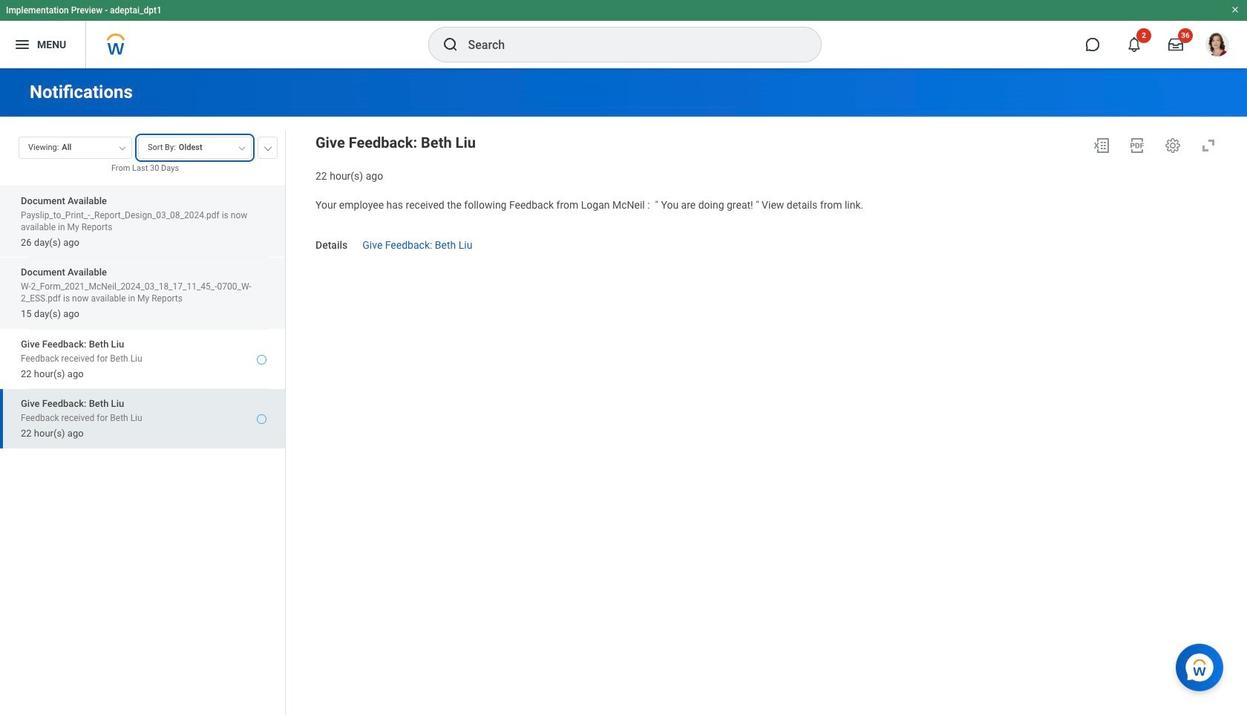Task type: describe. For each thing, give the bounding box(es) containing it.
more image
[[264, 143, 272, 151]]

search image
[[441, 36, 459, 53]]

inbox items list box
[[0, 185, 285, 715]]

view printable version (pdf) image
[[1129, 137, 1146, 154]]

close environment banner image
[[1231, 5, 1240, 14]]

task actions image
[[1164, 137, 1182, 154]]

profile logan mcneil image
[[1206, 33, 1230, 59]]

notifications large image
[[1127, 37, 1142, 52]]

Search Workday  search field
[[468, 28, 790, 61]]

1 mark read image from the top
[[257, 355, 267, 364]]



Task type: vqa. For each thing, say whether or not it's contained in the screenshot.
Filter icon
no



Task type: locate. For each thing, give the bounding box(es) containing it.
region
[[316, 131, 1224, 183]]

0 vertical spatial mark read image
[[257, 355, 267, 364]]

mark read image
[[257, 355, 267, 364], [257, 414, 267, 424]]

tab panel
[[0, 130, 285, 715]]

justify image
[[13, 36, 31, 53]]

main content
[[0, 68, 1247, 715]]

1 vertical spatial mark read image
[[257, 414, 267, 424]]

banner
[[0, 0, 1247, 68]]

export to excel image
[[1093, 137, 1111, 154]]

2 mark read image from the top
[[257, 414, 267, 424]]

inbox large image
[[1169, 37, 1184, 52]]

fullscreen image
[[1200, 137, 1218, 154]]



